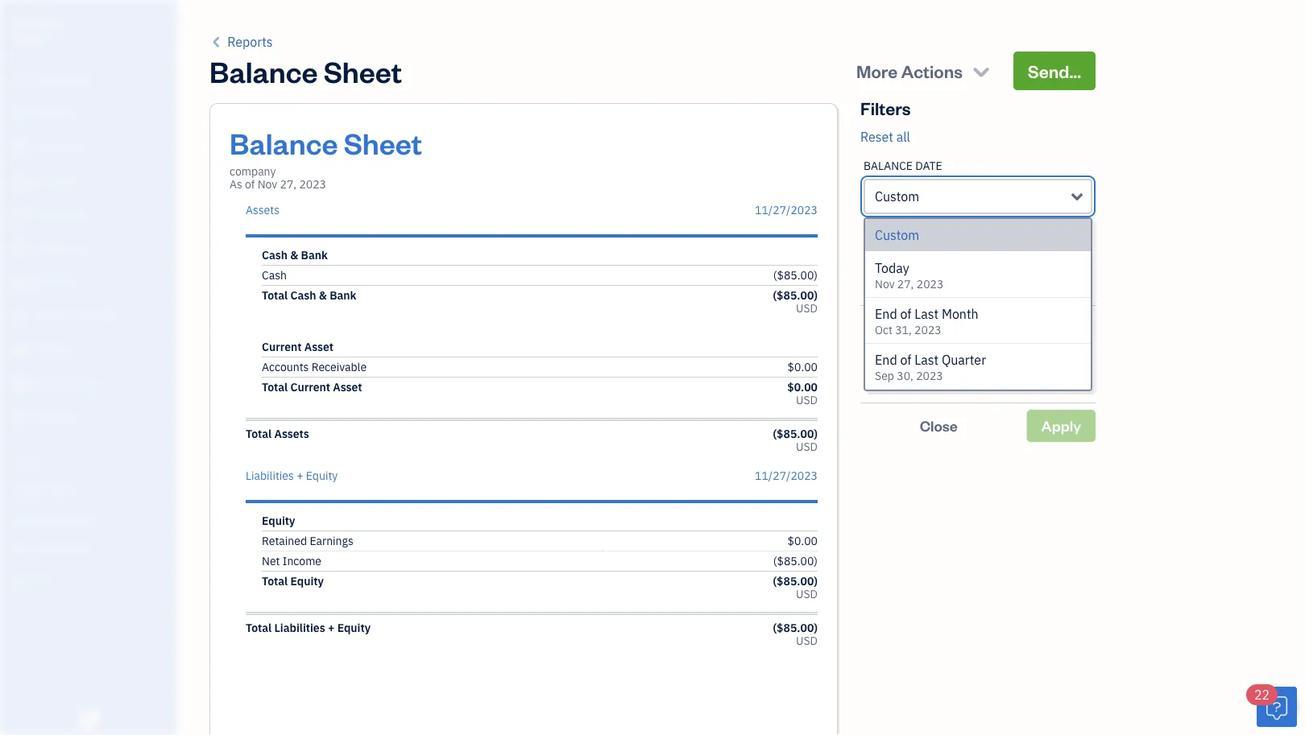 Task type: describe. For each thing, give the bounding box(es) containing it.
balance for balance sheet
[[210, 52, 318, 90]]

($85.00) usd for assets
[[773, 427, 818, 455]]

more actions button
[[842, 52, 1007, 90]]

end for end of last quarter
[[875, 352, 898, 369]]

cash & bank
[[262, 248, 328, 263]]

settings
[[12, 573, 49, 587]]

apps link
[[4, 447, 172, 475]]

1 ($85.00) from the top
[[774, 268, 818, 283]]

0 vertical spatial +
[[297, 469, 303, 484]]

3 ($85.00) from the top
[[773, 427, 818, 442]]

nov inside balance sheet company as of nov 27, 2023
[[258, 177, 277, 192]]

accounting method
[[864, 318, 962, 333]]

5 usd from the top
[[796, 634, 818, 649]]

accounting
[[864, 318, 921, 333]]

0 horizontal spatial &
[[290, 248, 298, 263]]

timer image
[[10, 309, 30, 325]]

$0.00 usd
[[788, 380, 818, 408]]

filters
[[861, 96, 911, 119]]

2023 inside 'end of last quarter sep 30, 2023'
[[916, 369, 944, 384]]

bank connections link
[[4, 537, 172, 565]]

reports button
[[210, 32, 273, 52]]

retained
[[262, 534, 307, 549]]

method
[[923, 318, 962, 333]]

close
[[920, 417, 958, 436]]

team members link
[[4, 477, 172, 505]]

as
[[230, 177, 242, 192]]

total for total cash & bank
[[262, 288, 288, 303]]

billed (accrual)
[[890, 343, 978, 360]]

month
[[942, 306, 979, 323]]

0 vertical spatial liabilities
[[246, 469, 294, 484]]

22 button
[[1247, 685, 1298, 728]]

$0.00 for accounts receivable
[[788, 360, 818, 375]]

payment image
[[10, 207, 30, 223]]

3 usd from the top
[[796, 440, 818, 455]]

2 ($85.00) from the top
[[773, 288, 818, 303]]

send… button
[[1014, 52, 1096, 90]]

($85.00) usd for cash & bank
[[773, 288, 818, 316]]

11/27/2023 for $0.00
[[755, 469, 818, 484]]

$0.00 for retained earnings
[[788, 534, 818, 549]]

balance date
[[864, 158, 943, 173]]

company inside balance sheet company as of nov 27, 2023
[[230, 164, 276, 179]]

items and services link
[[4, 507, 172, 535]]

0 vertical spatial current
[[262, 340, 302, 355]]

compare dates
[[890, 272, 979, 289]]

0 vertical spatial asset
[[304, 340, 334, 355]]

invoice image
[[10, 173, 30, 189]]

(accrual)
[[926, 343, 978, 360]]

connections
[[37, 544, 95, 557]]

(cash-
[[948, 369, 986, 386]]

chevronleft image
[[210, 32, 224, 52]]

resource center badge image
[[1257, 687, 1298, 728]]

chevrondown image
[[971, 60, 993, 82]]

billed
[[890, 343, 923, 360]]

nov inside 'today nov 27, 2023'
[[875, 277, 895, 292]]

sep
[[875, 369, 895, 384]]

usd for total current asset
[[796, 393, 818, 408]]

Date in MM/DD/YYYY format text field
[[864, 221, 1093, 256]]

last for quarter
[[915, 352, 939, 369]]

project image
[[10, 275, 30, 291]]

dashboard image
[[10, 72, 30, 88]]

today
[[875, 260, 910, 277]]

more
[[857, 59, 898, 82]]

balance date element
[[861, 147, 1096, 392]]

5 ($85.00) from the top
[[773, 574, 818, 589]]

quarter
[[942, 352, 986, 369]]

2023 inside end of last month oct 31, 2023
[[915, 323, 942, 338]]

items and services
[[12, 514, 97, 527]]

end of last quarter sep 30, 2023
[[875, 352, 986, 384]]

company owner
[[13, 15, 63, 45]]

custom for list box containing custom
[[875, 227, 920, 244]]

net income
[[262, 554, 322, 569]]

usd for total equity
[[796, 587, 818, 602]]

4 ($85.00) from the top
[[774, 554, 818, 569]]

total liabilities + equity
[[246, 621, 371, 636]]

earnings
[[310, 534, 354, 549]]

total for total liabilities + equity
[[246, 621, 272, 636]]

($85.00) usd for liabilities + equity
[[773, 621, 818, 649]]

cash for cash & bank
[[262, 248, 288, 263]]

collected
[[890, 369, 945, 386]]



Task type: locate. For each thing, give the bounding box(es) containing it.
2 usd from the top
[[796, 393, 818, 408]]

of right sep
[[901, 352, 912, 369]]

balance
[[210, 52, 318, 90], [230, 123, 338, 162]]

1 vertical spatial nov
[[875, 277, 895, 292]]

1 vertical spatial end
[[875, 352, 898, 369]]

3 ($85.00) usd from the top
[[773, 574, 818, 602]]

net
[[262, 554, 280, 569]]

retained earnings
[[262, 534, 354, 549]]

total down cash & bank
[[262, 288, 288, 303]]

asset
[[304, 340, 334, 355], [333, 380, 362, 395]]

current down accounts receivable
[[291, 380, 330, 395]]

sheet for balance sheet company as of nov 27, 2023
[[344, 123, 422, 162]]

close button
[[861, 410, 1018, 442]]

2 11/27/2023 from the top
[[755, 469, 818, 484]]

sheet
[[324, 52, 402, 90], [344, 123, 422, 162]]

2023 left dates
[[917, 277, 944, 292]]

11/27/2023 for ($85.00)
[[755, 203, 818, 218]]

22
[[1255, 687, 1270, 704]]

cash
[[262, 248, 288, 263], [262, 268, 287, 283], [291, 288, 316, 303]]

sheet inside balance sheet company as of nov 27, 2023
[[344, 123, 422, 162]]

0 vertical spatial cash
[[262, 248, 288, 263]]

today nov 27, 2023
[[875, 260, 944, 292]]

nov
[[258, 177, 277, 192], [875, 277, 895, 292]]

report image
[[10, 410, 30, 426]]

total down "total equity"
[[246, 621, 272, 636]]

0 vertical spatial bank
[[301, 248, 328, 263]]

1 vertical spatial 11/27/2023
[[755, 469, 818, 484]]

1 horizontal spatial bank
[[301, 248, 328, 263]]

bank up total cash & bank
[[301, 248, 328, 263]]

total down accounts
[[262, 380, 288, 395]]

money image
[[10, 343, 30, 359]]

0 vertical spatial custom
[[875, 188, 920, 205]]

freshbooks image
[[76, 710, 102, 729]]

2 ($85.00) usd from the top
[[773, 427, 818, 455]]

1 vertical spatial custom
[[875, 227, 920, 244]]

1 end from the top
[[875, 306, 898, 323]]

0 vertical spatial sheet
[[324, 52, 402, 90]]

balance inside balance sheet company as of nov 27, 2023
[[230, 123, 338, 162]]

assets up cash & bank
[[246, 203, 280, 218]]

equity
[[306, 469, 338, 484], [262, 514, 295, 529], [291, 574, 324, 589], [337, 621, 371, 636]]

apps
[[12, 454, 36, 467]]

bank up current asset in the top of the page
[[330, 288, 357, 303]]

& up total cash & bank
[[290, 248, 298, 263]]

2 custom from the top
[[875, 227, 920, 244]]

1 vertical spatial 27,
[[898, 277, 914, 292]]

balance sheet company as of nov 27, 2023
[[230, 123, 422, 192]]

1 last from the top
[[915, 306, 939, 323]]

cash for cash
[[262, 268, 287, 283]]

nov up accounting
[[875, 277, 895, 292]]

1 ($85.00) usd from the top
[[773, 288, 818, 316]]

Date Range field
[[864, 179, 1093, 214]]

last for month
[[915, 306, 939, 323]]

bank
[[301, 248, 328, 263], [330, 288, 357, 303], [12, 544, 35, 557]]

end inside 'end of last quarter sep 30, 2023'
[[875, 352, 898, 369]]

more actions
[[857, 59, 963, 82]]

0 horizontal spatial company
[[13, 15, 63, 30]]

asset up accounts receivable
[[304, 340, 334, 355]]

0 vertical spatial end
[[875, 306, 898, 323]]

2023 inside balance sheet company as of nov 27, 2023
[[299, 177, 326, 192]]

1 vertical spatial assets
[[274, 427, 309, 442]]

collected (cash-based)
[[890, 369, 1026, 386]]

custom inside list box
[[875, 227, 920, 244]]

27, right as
[[280, 177, 297, 192]]

0 vertical spatial balance
[[210, 52, 318, 90]]

total for total current asset
[[262, 380, 288, 395]]

2023 up cash & bank
[[299, 177, 326, 192]]

2 vertical spatial of
[[901, 352, 912, 369]]

accounts
[[262, 360, 309, 375]]

receivable
[[312, 360, 367, 375]]

actions
[[901, 59, 963, 82]]

6 ($85.00) from the top
[[773, 621, 818, 636]]

current
[[262, 340, 302, 355], [291, 380, 330, 395]]

company inside the main element
[[13, 15, 63, 30]]

($85.00)
[[774, 268, 818, 283], [773, 288, 818, 303], [773, 427, 818, 442], [774, 554, 818, 569], [773, 574, 818, 589], [773, 621, 818, 636]]

last inside end of last month oct 31, 2023
[[915, 306, 939, 323]]

list box inside balance date element
[[866, 219, 1091, 390]]

all
[[897, 129, 911, 145]]

1 usd from the top
[[796, 301, 818, 316]]

1 horizontal spatial nov
[[875, 277, 895, 292]]

nov right as
[[258, 177, 277, 192]]

0 vertical spatial assets
[[246, 203, 280, 218]]

estimate image
[[10, 139, 30, 156]]

company
[[13, 15, 63, 30], [230, 164, 276, 179]]

of for end of last quarter
[[901, 352, 912, 369]]

0 horizontal spatial +
[[297, 469, 303, 484]]

1 horizontal spatial &
[[319, 288, 327, 303]]

custom
[[875, 188, 920, 205], [875, 227, 920, 244]]

current asset
[[262, 340, 334, 355]]

of for end of last month
[[901, 306, 912, 323]]

owner
[[13, 32, 45, 45]]

1 vertical spatial liabilities
[[274, 621, 325, 636]]

1 $0.00 from the top
[[788, 360, 818, 375]]

custom up today
[[875, 227, 920, 244]]

members
[[40, 484, 82, 497]]

based)
[[986, 369, 1026, 386]]

total for total assets
[[246, 427, 272, 442]]

last
[[915, 306, 939, 323], [915, 352, 939, 369]]

1 vertical spatial last
[[915, 352, 939, 369]]

total current asset
[[262, 380, 362, 395]]

accounting method group
[[864, 318, 1093, 390]]

1 vertical spatial $0.00
[[788, 380, 818, 395]]

compare
[[890, 272, 943, 289]]

2 horizontal spatial bank
[[330, 288, 357, 303]]

1 vertical spatial cash
[[262, 268, 287, 283]]

1 vertical spatial sheet
[[344, 123, 422, 162]]

end for end of last month
[[875, 306, 898, 323]]

expense image
[[10, 241, 30, 257]]

1 vertical spatial +
[[328, 621, 335, 636]]

3 $0.00 from the top
[[788, 534, 818, 549]]

1 11/27/2023 from the top
[[755, 203, 818, 218]]

accounts receivable
[[262, 360, 367, 375]]

total up the liabilities + equity
[[246, 427, 272, 442]]

list box containing custom
[[866, 219, 1091, 390]]

custom down balance date
[[875, 188, 920, 205]]

2023 up 'billed (accrual)' on the right top
[[915, 323, 942, 338]]

reset all
[[861, 129, 911, 145]]

current up accounts
[[262, 340, 302, 355]]

27, up accounting method
[[898, 277, 914, 292]]

2 last from the top
[[915, 352, 939, 369]]

list box
[[866, 219, 1091, 390]]

1 horizontal spatial 27,
[[898, 277, 914, 292]]

total assets
[[246, 427, 309, 442]]

$0.00
[[788, 360, 818, 375], [788, 380, 818, 395], [788, 534, 818, 549]]

2023
[[299, 177, 326, 192], [917, 277, 944, 292], [915, 323, 942, 338], [916, 369, 944, 384]]

asset down receivable
[[333, 380, 362, 395]]

27,
[[280, 177, 297, 192], [898, 277, 914, 292]]

0 horizontal spatial nov
[[258, 177, 277, 192]]

30,
[[897, 369, 914, 384]]

custom for custom field in the top of the page
[[875, 188, 920, 205]]

total cash & bank
[[262, 288, 357, 303]]

1 vertical spatial company
[[230, 164, 276, 179]]

1 vertical spatial of
[[901, 306, 912, 323]]

0 vertical spatial 27,
[[280, 177, 297, 192]]

items
[[12, 514, 37, 527]]

27, inside balance sheet company as of nov 27, 2023
[[280, 177, 297, 192]]

0 vertical spatial last
[[915, 306, 939, 323]]

and
[[39, 514, 56, 527]]

0 vertical spatial &
[[290, 248, 298, 263]]

4 usd from the top
[[796, 587, 818, 602]]

of inside 'end of last quarter sep 30, 2023'
[[901, 352, 912, 369]]

1 vertical spatial balance
[[230, 123, 338, 162]]

($85.00) usd
[[773, 288, 818, 316], [773, 427, 818, 455], [773, 574, 818, 602], [773, 621, 818, 649]]

sheet for balance sheet
[[324, 52, 402, 90]]

services
[[58, 514, 97, 527]]

1 vertical spatial current
[[291, 380, 330, 395]]

usd for total cash & bank
[[796, 301, 818, 316]]

1 vertical spatial &
[[319, 288, 327, 303]]

of inside end of last month oct 31, 2023
[[901, 306, 912, 323]]

2 $0.00 from the top
[[788, 380, 818, 395]]

& down cash & bank
[[319, 288, 327, 303]]

0 vertical spatial of
[[245, 177, 255, 192]]

1 horizontal spatial company
[[230, 164, 276, 179]]

of inside balance sheet company as of nov 27, 2023
[[245, 177, 255, 192]]

main element
[[0, 0, 218, 736]]

of right oct
[[901, 306, 912, 323]]

0 horizontal spatial 27,
[[280, 177, 297, 192]]

last inside 'end of last quarter sep 30, 2023'
[[915, 352, 939, 369]]

liabilities down "total equity"
[[274, 621, 325, 636]]

of right as
[[245, 177, 255, 192]]

1 horizontal spatial +
[[328, 621, 335, 636]]

accounting method option group
[[864, 338, 1093, 390]]

team members
[[12, 484, 82, 497]]

27, inside 'today nov 27, 2023'
[[898, 277, 914, 292]]

0 vertical spatial 11/27/2023
[[755, 203, 818, 218]]

balance for balance sheet company as of nov 27, 2023
[[230, 123, 338, 162]]

bank inside the main element
[[12, 544, 35, 557]]

0 vertical spatial company
[[13, 15, 63, 30]]

4 ($85.00) usd from the top
[[773, 621, 818, 649]]

total down net
[[262, 574, 288, 589]]

assets up the liabilities + equity
[[274, 427, 309, 442]]

bank connections
[[12, 544, 95, 557]]

usd inside $0.00 usd
[[796, 393, 818, 408]]

liabilities
[[246, 469, 294, 484], [274, 621, 325, 636]]

client image
[[10, 106, 30, 122]]

total equity
[[262, 574, 324, 589]]

balance up as
[[230, 123, 338, 162]]

2 vertical spatial cash
[[291, 288, 316, 303]]

balance
[[864, 158, 913, 173]]

of
[[245, 177, 255, 192], [901, 306, 912, 323], [901, 352, 912, 369]]

total
[[262, 288, 288, 303], [262, 380, 288, 395], [246, 427, 272, 442], [262, 574, 288, 589], [246, 621, 272, 636]]

2 vertical spatial $0.00
[[788, 534, 818, 549]]

dates
[[946, 272, 979, 289]]

reset all button
[[861, 127, 911, 147]]

chart image
[[10, 376, 30, 392]]

bank down items
[[12, 544, 35, 557]]

2023 inside 'today nov 27, 2023'
[[917, 277, 944, 292]]

assets
[[246, 203, 280, 218], [274, 427, 309, 442]]

reset
[[861, 129, 894, 145]]

1 vertical spatial asset
[[333, 380, 362, 395]]

1 custom from the top
[[875, 188, 920, 205]]

settings link
[[4, 567, 172, 595]]

oct
[[875, 323, 893, 338]]

0 vertical spatial nov
[[258, 177, 277, 192]]

income
[[283, 554, 322, 569]]

team
[[12, 484, 38, 497]]

send…
[[1028, 59, 1082, 82]]

2 end from the top
[[875, 352, 898, 369]]

liabilities + equity
[[246, 469, 338, 484]]

0 horizontal spatial bank
[[12, 544, 35, 557]]

31,
[[896, 323, 912, 338]]

liabilities down total assets
[[246, 469, 294, 484]]

date
[[916, 158, 943, 173]]

end inside end of last month oct 31, 2023
[[875, 306, 898, 323]]

balance sheet
[[210, 52, 402, 90]]

end of last month oct 31, 2023
[[875, 306, 979, 338]]

2023 right 30,
[[916, 369, 944, 384]]

reports
[[227, 33, 273, 50]]

1 vertical spatial bank
[[330, 288, 357, 303]]

balance down reports
[[210, 52, 318, 90]]

usd
[[796, 301, 818, 316], [796, 393, 818, 408], [796, 440, 818, 455], [796, 587, 818, 602], [796, 634, 818, 649]]

custom inside field
[[875, 188, 920, 205]]

0 vertical spatial $0.00
[[788, 360, 818, 375]]

total for total equity
[[262, 574, 288, 589]]

2 vertical spatial bank
[[12, 544, 35, 557]]



Task type: vqa. For each thing, say whether or not it's contained in the screenshot.
& to the top
yes



